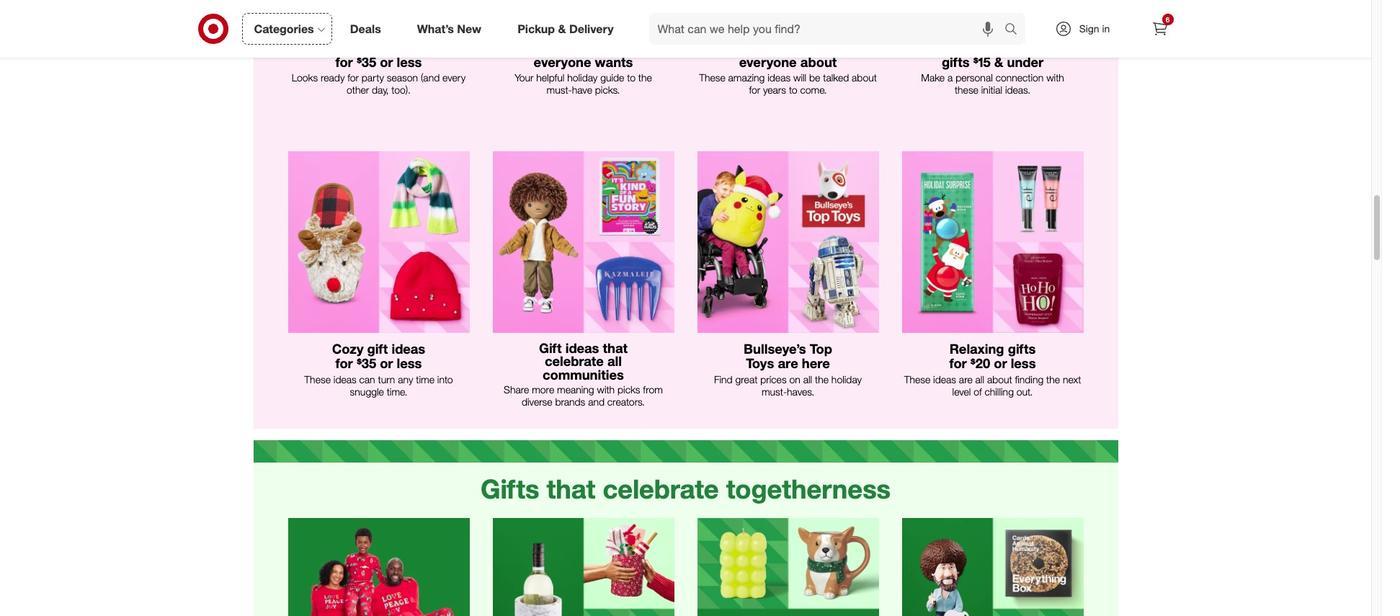 Task type: vqa. For each thing, say whether or not it's contained in the screenshot.
Playhouse inside "Turn your pet's mood festive with the Gingerbread Playhouse Pet Collection from Wondershop™. Featuring pet sweatshirts, hoodies and vests plus a variety of toys, this playhouse pet collection gives you great gift ideas for your furry friend during the holiday season. The collection features Christmas-theme prints to so your cat or dog and join in the festive spirit."
no



Task type: locate. For each thing, give the bounding box(es) containing it.
1 horizontal spatial top
[[810, 341, 832, 357]]

holiday right haves.
[[832, 373, 862, 385]]

& right "pickup"
[[558, 21, 566, 36]]

make
[[921, 72, 945, 84]]

these inside these ideas are all about finding the next level of chilling out.
[[904, 373, 931, 385]]

to right years on the right top
[[789, 84, 798, 96]]

must-
[[547, 84, 572, 96], [762, 385, 787, 398]]

here
[[802, 356, 830, 371]]

ideas inside these amazing ideas will be talked about for years to come.
[[768, 72, 791, 84]]

$35 up can
[[357, 356, 376, 371]]

1 horizontal spatial all
[[803, 373, 812, 385]]

ideas
[[768, 72, 791, 84], [566, 340, 599, 356], [392, 341, 425, 357], [334, 373, 357, 385], [933, 373, 956, 385]]

1 horizontal spatial with
[[1047, 72, 1064, 84]]

these
[[699, 72, 726, 84], [304, 373, 331, 385], [904, 373, 931, 385]]

less up any
[[397, 356, 422, 371]]

tell
[[839, 40, 858, 55]]

for left the $20
[[950, 356, 967, 371]]

sign
[[1079, 22, 1100, 35]]

are
[[778, 356, 798, 371], [959, 373, 973, 385]]

gifts that celebrate togetherness
[[481, 473, 891, 505]]

2 everyone from the left
[[739, 54, 797, 70]]

1 vertical spatial holiday
[[832, 373, 862, 385]]

into
[[437, 373, 453, 385]]

these inside these amazing ideas will be talked about for years to come.
[[699, 72, 726, 84]]

1 horizontal spatial holiday
[[832, 373, 862, 385]]

are up on
[[778, 356, 798, 371]]

all down the $20
[[976, 373, 985, 385]]

must- left on
[[762, 385, 787, 398]]

2 horizontal spatial about
[[987, 373, 1012, 385]]

0 horizontal spatial everyone
[[534, 54, 591, 70]]

about inside unique gifts they'll tell everyone about
[[801, 54, 837, 70]]

gifts inside relaxing gifts for $20 or less
[[1008, 341, 1036, 357]]

&
[[558, 21, 566, 36], [995, 54, 1004, 70]]

1 horizontal spatial must-
[[762, 385, 787, 398]]

must- right your
[[547, 84, 572, 96]]

your helpful holiday guide to the must-have picks.
[[515, 72, 652, 96]]

deals
[[350, 21, 381, 36]]

& right $15
[[995, 54, 1004, 70]]

with
[[1047, 72, 1064, 84], [597, 384, 615, 396]]

0 horizontal spatial with
[[597, 384, 615, 396]]

all
[[608, 354, 622, 369], [803, 373, 812, 385], [976, 373, 985, 385]]

0 horizontal spatial these
[[304, 373, 331, 385]]

picks.
[[595, 84, 620, 96]]

to right guide at left top
[[627, 72, 636, 84]]

celebrate
[[545, 354, 604, 369], [603, 473, 719, 505]]

all for the
[[803, 373, 812, 385]]

the for wants
[[639, 72, 652, 84]]

6
[[1166, 15, 1170, 24]]

less up finding
[[1011, 356, 1036, 371]]

everyone
[[534, 54, 591, 70], [739, 54, 797, 70]]

and
[[588, 396, 605, 408]]

gifts
[[598, 40, 626, 55], [767, 40, 795, 55], [942, 54, 970, 70], [1008, 341, 1036, 357]]

gifts inside monogrammed gifts $15 & under
[[942, 54, 970, 70]]

ideas inside the gift ideas that celebrate all communities
[[566, 340, 599, 356]]

ideas inside these ideas are all about finding the next level of chilling out.
[[933, 373, 956, 385]]

0 horizontal spatial must-
[[547, 84, 572, 96]]

these left can
[[304, 373, 331, 385]]

to inside "your helpful holiday guide to the must-have picks."
[[627, 72, 636, 84]]

togetherness
[[726, 473, 891, 505]]

gifts for monogrammed gifts $15 & under
[[942, 54, 970, 70]]

0 horizontal spatial about
[[801, 54, 837, 70]]

ideas left can
[[334, 373, 357, 385]]

or inside relaxing gifts for $20 or less
[[994, 356, 1007, 371]]

for left party
[[348, 72, 359, 84]]

snuggle
[[350, 385, 384, 398]]

every
[[443, 72, 466, 84]]

less inside 'cozy gift ideas for $35 or less'
[[397, 356, 422, 371]]

1 vertical spatial that
[[547, 473, 596, 505]]

0 vertical spatial $35
[[357, 54, 376, 70]]

these left level
[[904, 373, 931, 385]]

they'll
[[798, 40, 835, 55]]

pickup
[[518, 21, 555, 36]]

holiday inside find great prices on all the holiday must-haves.
[[832, 373, 862, 385]]

0 vertical spatial must-
[[547, 84, 572, 96]]

these left amazing
[[699, 72, 726, 84]]

in
[[1102, 22, 1110, 35]]

1 horizontal spatial the
[[815, 373, 829, 385]]

that inside the gift ideas that celebrate all communities
[[603, 340, 628, 356]]

for up snuggle
[[336, 356, 353, 371]]

delivery
[[569, 21, 614, 36]]

0 horizontal spatial the
[[639, 72, 652, 84]]

for inside relaxing gifts for $20 or less
[[950, 356, 967, 371]]

for $35 or less
[[336, 54, 422, 70]]

pickup & delivery link
[[505, 13, 632, 45]]

1 vertical spatial top
[[810, 341, 832, 357]]

about
[[801, 54, 837, 70], [852, 72, 877, 84], [987, 373, 1012, 385]]

the left next
[[1047, 373, 1060, 385]]

or inside 'cozy gift ideas for $35 or less'
[[380, 356, 393, 371]]

top inside bullseye's top toys are here
[[810, 341, 832, 357]]

0 vertical spatial celebrate
[[545, 354, 604, 369]]

top
[[541, 40, 563, 55], [810, 341, 832, 357]]

picks
[[618, 384, 640, 396]]

holiday down top tech gifts everyone wants on the left of the page
[[567, 72, 598, 84]]

ideas inside 'cozy gift ideas for $35 or less'
[[392, 341, 425, 357]]

1 vertical spatial $35
[[357, 356, 376, 371]]

0 horizontal spatial holiday
[[567, 72, 598, 84]]

the right guide at left top
[[639, 72, 652, 84]]

gift ideas that celebrate all communities
[[539, 340, 628, 383]]

ideas up any
[[392, 341, 425, 357]]

gifts up finding
[[1008, 341, 1036, 357]]

ideas left of
[[933, 373, 956, 385]]

categories
[[254, 21, 314, 36]]

the for here
[[815, 373, 829, 385]]

everyone up amazing
[[739, 54, 797, 70]]

relaxing
[[950, 341, 1004, 357]]

with right connection
[[1047, 72, 1064, 84]]

2 $35 from the top
[[357, 356, 376, 371]]

tech
[[567, 40, 595, 55]]

talked
[[823, 72, 849, 84]]

all right on
[[803, 373, 812, 385]]

gifts left they'll
[[767, 40, 795, 55]]

about up 'be'
[[801, 54, 837, 70]]

looks
[[292, 72, 318, 84]]

top down pickup & delivery
[[541, 40, 563, 55]]

for up the ready
[[336, 54, 353, 70]]

0 vertical spatial holiday
[[567, 72, 598, 84]]

0 horizontal spatial to
[[627, 72, 636, 84]]

are left of
[[959, 373, 973, 385]]

1 horizontal spatial &
[[995, 54, 1004, 70]]

all inside these ideas are all about finding the next level of chilling out.
[[976, 373, 985, 385]]

the
[[639, 72, 652, 84], [815, 373, 829, 385], [1047, 373, 1060, 385]]

less up the season on the left of page
[[397, 54, 422, 70]]

that right gifts
[[547, 473, 596, 505]]

gifts up a
[[942, 54, 970, 70]]

time
[[416, 373, 435, 385]]

all inside the gift ideas that celebrate all communities
[[608, 354, 622, 369]]

1 vertical spatial with
[[597, 384, 615, 396]]

helpful
[[536, 72, 565, 84]]

the down here
[[815, 373, 829, 385]]

2 horizontal spatial the
[[1047, 373, 1060, 385]]

pickup & delivery
[[518, 21, 614, 36]]

1 horizontal spatial about
[[852, 72, 877, 84]]

for
[[336, 54, 353, 70], [348, 72, 359, 84], [749, 84, 761, 96], [336, 356, 353, 371], [950, 356, 967, 371]]

any
[[398, 373, 413, 385]]

about down relaxing gifts for $20 or less
[[987, 373, 1012, 385]]

all up 'picks'
[[608, 354, 622, 369]]

or
[[380, 54, 393, 70], [380, 356, 393, 371], [994, 356, 1007, 371]]

out.
[[1017, 385, 1033, 398]]

brands
[[555, 396, 585, 408]]

haves.
[[787, 385, 815, 398]]

gifts inside top tech gifts everyone wants
[[598, 40, 626, 55]]

0 vertical spatial that
[[603, 340, 628, 356]]

0 vertical spatial top
[[541, 40, 563, 55]]

0 vertical spatial about
[[801, 54, 837, 70]]

holiday
[[567, 72, 598, 84], [832, 373, 862, 385]]

1 horizontal spatial that
[[603, 340, 628, 356]]

with left 'picks'
[[597, 384, 615, 396]]

great
[[736, 373, 758, 385]]

2 horizontal spatial all
[[976, 373, 985, 385]]

2 vertical spatial about
[[987, 373, 1012, 385]]

gifts down delivery at the top of the page
[[598, 40, 626, 55]]

0 horizontal spatial are
[[778, 356, 798, 371]]

ideas for these ideas can turn any time into snuggle time.
[[334, 373, 357, 385]]

0 horizontal spatial top
[[541, 40, 563, 55]]

0 horizontal spatial all
[[608, 354, 622, 369]]

ideas for these ideas are all about finding the next level of chilling out.
[[933, 373, 956, 385]]

for left years on the right top
[[749, 84, 761, 96]]

about inside these ideas are all about finding the next level of chilling out.
[[987, 373, 1012, 385]]

gifts inside unique gifts they'll tell everyone about
[[767, 40, 795, 55]]

ideas up communities
[[566, 340, 599, 356]]

unique
[[718, 40, 763, 55]]

1 horizontal spatial to
[[789, 84, 798, 96]]

these
[[955, 84, 979, 96]]

0 horizontal spatial &
[[558, 21, 566, 36]]

1 horizontal spatial are
[[959, 373, 973, 385]]

time.
[[387, 385, 408, 398]]

0 vertical spatial with
[[1047, 72, 1064, 84]]

top right bullseye's
[[810, 341, 832, 357]]

ideas inside these ideas can turn any time into snuggle time.
[[334, 373, 357, 385]]

1 vertical spatial about
[[852, 72, 877, 84]]

day,
[[372, 84, 389, 96]]

cozy gift ideas for $35 or less
[[332, 341, 425, 371]]

monogrammed gifts $15 & under
[[942, 40, 1044, 70]]

$35 up party
[[357, 54, 376, 70]]

holiday inside "your helpful holiday guide to the must-have picks."
[[567, 72, 598, 84]]

1 vertical spatial are
[[959, 373, 973, 385]]

or right the $20
[[994, 356, 1007, 371]]

What can we help you find? suggestions appear below search field
[[649, 13, 1008, 45]]

must- inside "your helpful holiday guide to the must-have picks."
[[547, 84, 572, 96]]

that up communities
[[603, 340, 628, 356]]

or up party
[[380, 54, 393, 70]]

have
[[572, 84, 592, 96]]

about inside these amazing ideas will be talked about for years to come.
[[852, 72, 877, 84]]

too).
[[392, 84, 411, 96]]

come.
[[800, 84, 827, 96]]

1 vertical spatial must-
[[762, 385, 787, 398]]

0 vertical spatial are
[[778, 356, 798, 371]]

1 everyone from the left
[[534, 54, 591, 70]]

1 vertical spatial &
[[995, 54, 1004, 70]]

everyone up the helpful
[[534, 54, 591, 70]]

ideas.
[[1005, 84, 1031, 96]]

will
[[794, 72, 807, 84]]

about right 'talked'
[[852, 72, 877, 84]]

gift
[[367, 341, 388, 357]]

turn
[[378, 373, 395, 385]]

1 horizontal spatial these
[[699, 72, 726, 84]]

chilling
[[985, 385, 1014, 398]]

that
[[603, 340, 628, 356], [547, 473, 596, 505]]

the inside "your helpful holiday guide to the must-have picks."
[[639, 72, 652, 84]]

or up turn
[[380, 356, 393, 371]]

2 horizontal spatial these
[[904, 373, 931, 385]]

meaning
[[557, 384, 594, 396]]

1 horizontal spatial everyone
[[739, 54, 797, 70]]

find great prices on all the holiday must-haves.
[[714, 373, 862, 398]]

these inside these ideas can turn any time into snuggle time.
[[304, 373, 331, 385]]

all inside find great prices on all the holiday must-haves.
[[803, 373, 812, 385]]

celebrate inside the gift ideas that celebrate all communities
[[545, 354, 604, 369]]

$35
[[357, 54, 376, 70], [357, 356, 376, 371]]

the inside find great prices on all the holiday must-haves.
[[815, 373, 829, 385]]

ideas left will
[[768, 72, 791, 84]]



Task type: describe. For each thing, give the bounding box(es) containing it.
cozy
[[332, 341, 364, 357]]

ready
[[321, 72, 345, 84]]

ideas for gift ideas that celebrate all communities
[[566, 340, 599, 356]]

creators.
[[608, 396, 645, 408]]

gifts for relaxing gifts for $20 or less
[[1008, 341, 1036, 357]]

be
[[809, 72, 821, 84]]

gifts for unique gifts they'll tell everyone about
[[767, 40, 795, 55]]

the inside these ideas are all about finding the next level of chilling out.
[[1047, 373, 1060, 385]]

sign in
[[1079, 22, 1110, 35]]

1 vertical spatial celebrate
[[603, 473, 719, 505]]

are inside bullseye's top toys are here
[[778, 356, 798, 371]]

these for unique gifts they'll tell everyone about
[[699, 72, 726, 84]]

other
[[347, 84, 369, 96]]

initial
[[982, 84, 1003, 96]]

gift
[[539, 340, 562, 356]]

bullseye's top toys are here
[[744, 341, 832, 371]]

diverse
[[522, 396, 553, 408]]

level
[[953, 385, 971, 398]]

top inside top tech gifts everyone wants
[[541, 40, 563, 55]]

on
[[790, 373, 801, 385]]

with inside make a personal connection with these initial ideas.
[[1047, 72, 1064, 84]]

party
[[362, 72, 384, 84]]

gifts
[[481, 473, 539, 505]]

more
[[532, 384, 554, 396]]

a
[[948, 72, 953, 84]]

& inside monogrammed gifts $15 & under
[[995, 54, 1004, 70]]

looks ready for party season (and every other day, too).
[[292, 72, 466, 96]]

0 horizontal spatial that
[[547, 473, 596, 505]]

connection
[[996, 72, 1044, 84]]

unique gifts they'll tell everyone about
[[718, 40, 858, 70]]

all for communities
[[608, 354, 622, 369]]

$15
[[974, 54, 991, 70]]

1 $35 from the top
[[357, 54, 376, 70]]

everyone inside top tech gifts everyone wants
[[534, 54, 591, 70]]

of
[[974, 385, 982, 398]]

personal
[[956, 72, 993, 84]]

$20
[[971, 356, 991, 371]]

make a personal connection with these initial ideas.
[[921, 72, 1064, 96]]

season
[[387, 72, 418, 84]]

can
[[359, 373, 375, 385]]

for inside looks ready for party season (and every other day, too).
[[348, 72, 359, 84]]

find
[[714, 373, 733, 385]]

are inside these ideas are all about finding the next level of chilling out.
[[959, 373, 973, 385]]

$35 inside 'cozy gift ideas for $35 or less'
[[357, 356, 376, 371]]

(and
[[421, 72, 440, 84]]

these for relaxing gifts
[[904, 373, 931, 385]]

toys
[[746, 356, 774, 371]]

new
[[457, 21, 482, 36]]

less inside relaxing gifts for $20 or less
[[1011, 356, 1036, 371]]

share
[[504, 384, 529, 396]]

0 vertical spatial &
[[558, 21, 566, 36]]

your
[[515, 72, 534, 84]]

guide
[[601, 72, 624, 84]]

these ideas can turn any time into snuggle time.
[[304, 373, 453, 398]]

wants
[[595, 54, 633, 70]]

these amazing ideas will be talked about for years to come.
[[699, 72, 877, 96]]

years
[[763, 84, 786, 96]]

finding
[[1015, 373, 1044, 385]]

under
[[1007, 54, 1044, 70]]

what's
[[417, 21, 454, 36]]

what's new
[[417, 21, 482, 36]]

share more meaning with picks from diverse brands and creators.
[[504, 384, 663, 408]]

search
[[998, 23, 1033, 37]]

from
[[643, 384, 663, 396]]

relaxing gifts for $20 or less
[[950, 341, 1036, 371]]

for inside 'cozy gift ideas for $35 or less'
[[336, 356, 353, 371]]

what's new link
[[405, 13, 500, 45]]

search button
[[998, 13, 1033, 48]]

with inside share more meaning with picks from diverse brands and creators.
[[597, 384, 615, 396]]

these ideas are all about finding the next level of chilling out.
[[904, 373, 1081, 398]]

must- inside find great prices on all the holiday must-haves.
[[762, 385, 787, 398]]

monogrammed
[[945, 40, 1041, 55]]

prices
[[761, 373, 787, 385]]

bullseye's
[[744, 341, 806, 357]]

for inside these amazing ideas will be talked about for years to come.
[[749, 84, 761, 96]]

categories link
[[242, 13, 332, 45]]

amazing
[[728, 72, 765, 84]]

communities
[[543, 367, 624, 383]]

top tech gifts everyone wants
[[534, 40, 633, 70]]

next
[[1063, 373, 1081, 385]]

sign in link
[[1043, 13, 1133, 45]]

deals link
[[338, 13, 399, 45]]

everyone inside unique gifts they'll tell everyone about
[[739, 54, 797, 70]]

to inside these amazing ideas will be talked about for years to come.
[[789, 84, 798, 96]]



